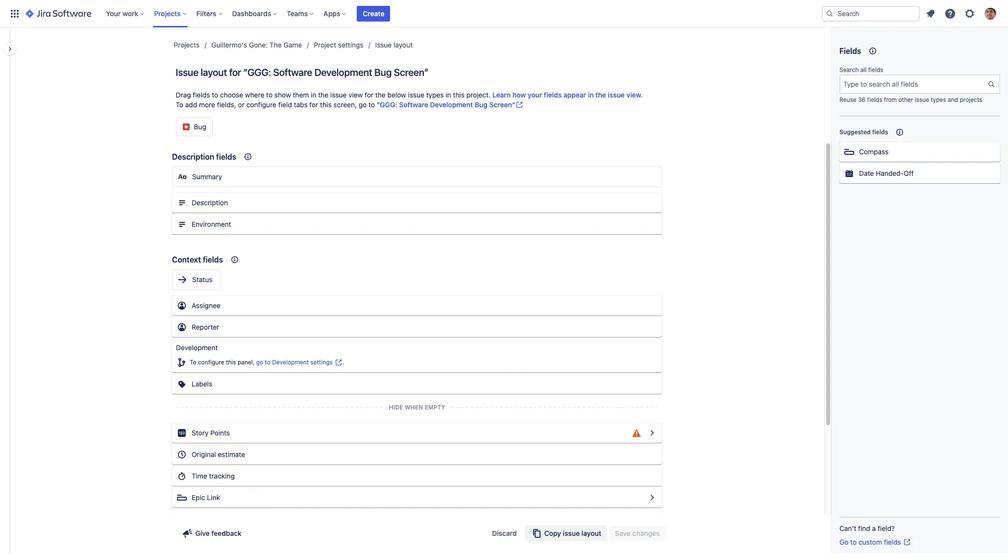 Task type: vqa. For each thing, say whether or not it's contained in the screenshot.
Style link
no



Task type: describe. For each thing, give the bounding box(es) containing it.
development down reporter
[[176, 344, 218, 352]]

to left show
[[266, 91, 273, 99]]

your work button
[[103, 6, 148, 21]]

fields up summary
[[216, 152, 236, 161]]

off
[[904, 169, 914, 177]]

0 horizontal spatial "ggg:
[[243, 67, 271, 78]]

your work
[[106, 9, 138, 17]]

project settings
[[314, 41, 364, 49]]

compass button
[[840, 142, 1000, 162]]

projects for 'projects' link
[[174, 41, 200, 49]]

go
[[840, 538, 849, 547]]

development inside "ggg: software development bug screen" 'link'
[[430, 100, 473, 109]]

time
[[192, 472, 207, 480]]

1 horizontal spatial for
[[310, 100, 318, 109]]

1 vertical spatial this
[[320, 100, 332, 109]]

your
[[106, 9, 121, 17]]

dashboards button
[[229, 6, 281, 21]]

go to development settings link
[[256, 359, 343, 367]]

fields up the more
[[193, 91, 210, 99]]

your
[[528, 91, 542, 99]]

layout for issue layout
[[394, 41, 413, 49]]

issue for issue layout for "ggg: software development bug screen"
[[176, 67, 199, 78]]

create button
[[357, 6, 390, 21]]

projects button
[[151, 6, 191, 21]]

guillermo's
[[211, 41, 247, 49]]

issue for issue layout
[[375, 41, 392, 49]]

project.
[[467, 91, 491, 99]]

guillermo's gone: the game link
[[211, 39, 302, 51]]

search all fields
[[840, 66, 884, 74]]

1 vertical spatial for
[[365, 91, 374, 99]]

guillermo's gone: the game
[[211, 41, 302, 49]]

1 in from the left
[[311, 91, 316, 99]]

date
[[859, 169, 874, 177]]

filters button
[[193, 6, 226, 21]]

banner containing your work
[[0, 0, 1008, 27]]

projects link
[[174, 39, 200, 51]]

suggested
[[840, 128, 871, 136]]

date handed-off
[[859, 169, 914, 177]]

appear
[[564, 91, 586, 99]]

copy
[[544, 529, 561, 538]]

to inside drag fields to choose where to show them in the issue view for the below issue types in this project. learn how your fields appear in the issue view. to add more fields, or configure field tabs for this screen, go to
[[176, 100, 183, 109]]

go to custom fields
[[840, 538, 901, 547]]

panel,
[[238, 359, 255, 366]]

Type to search all fields text field
[[841, 75, 988, 93]]

search
[[840, 66, 859, 74]]

0 vertical spatial for
[[229, 67, 241, 78]]

status
[[192, 275, 212, 284]]

hide when empty
[[389, 404, 445, 411]]

fields right 'all'
[[868, 66, 884, 74]]

fields right your
[[544, 91, 562, 99]]

reporter button
[[172, 318, 662, 337]]

fields,
[[217, 100, 236, 109]]

copy issue layout button
[[525, 526, 607, 542]]

compass
[[859, 148, 889, 156]]

go to custom fields link
[[840, 538, 911, 548]]

software inside 'link'
[[399, 100, 428, 109]]

labels button
[[172, 375, 662, 394]]

context
[[172, 255, 201, 264]]

choose
[[220, 91, 243, 99]]

give feedback
[[195, 529, 242, 538]]

more information about the fields image
[[867, 45, 879, 57]]

give
[[195, 529, 210, 538]]

0 horizontal spatial settings
[[310, 359, 333, 366]]

summary
[[192, 173, 222, 181]]

gone:
[[249, 41, 268, 49]]

reuse 36 fields from other issue types and projects
[[840, 96, 983, 103]]

types inside drag fields to choose where to show them in the issue view for the below issue types in this project. learn how your fields appear in the issue view. to add more fields, or configure field tabs for this screen, go to
[[426, 91, 444, 99]]

discard button
[[486, 526, 523, 542]]

teams button
[[284, 6, 318, 21]]

Search field
[[822, 6, 920, 21]]

copy issue layout
[[544, 529, 601, 538]]

fields
[[840, 47, 861, 55]]

fields left more information about the suggested fields image
[[872, 128, 888, 136]]

time tracking
[[192, 472, 235, 480]]

issue layout
[[375, 41, 413, 49]]

all
[[861, 66, 867, 74]]

story points
[[192, 429, 230, 437]]

to inside go to custom fields link
[[851, 538, 857, 547]]

original estimate
[[192, 450, 245, 459]]

original
[[192, 450, 216, 459]]

them
[[293, 91, 309, 99]]

field
[[278, 100, 292, 109]]

view.
[[627, 91, 643, 99]]

fields left this link will be opened in a new tab icon
[[884, 538, 901, 547]]

custom
[[859, 538, 882, 547]]

more
[[199, 100, 215, 109]]

field?
[[878, 525, 895, 533]]

issue layout for "ggg: software development bug screen"
[[176, 67, 429, 78]]

create
[[363, 9, 385, 17]]

environment button
[[172, 215, 662, 234]]

screen,
[[334, 100, 357, 109]]

tabs
[[294, 100, 308, 109]]

assignee
[[192, 301, 220, 310]]

empty
[[425, 404, 445, 411]]

appswitcher icon image
[[9, 8, 21, 19]]

2 in from the left
[[446, 91, 451, 99]]

a
[[872, 525, 876, 533]]

layout inside button
[[582, 529, 601, 538]]

0 horizontal spatial this
[[226, 359, 236, 366]]

go to development settings
[[256, 359, 333, 366]]

what's this? image for description fields
[[242, 151, 254, 163]]

epic link
[[192, 494, 220, 502]]

hide
[[389, 404, 403, 411]]

3 the from the left
[[596, 91, 606, 99]]

below
[[388, 91, 406, 99]]

fields right the 36
[[867, 96, 883, 103]]

give feedback button
[[176, 526, 248, 542]]

go inside 'go to development settings' link
[[256, 359, 263, 366]]

where
[[245, 91, 264, 99]]

reporter
[[192, 323, 219, 331]]

development up view on the top of page
[[315, 67, 372, 78]]

issue right below
[[408, 91, 424, 99]]

issue right other
[[915, 96, 929, 103]]

your profile and settings image
[[985, 8, 997, 19]]

.
[[343, 359, 344, 366]]



Task type: locate. For each thing, give the bounding box(es) containing it.
learn how your fields appear in the issue view. button
[[493, 90, 643, 100]]

can't find a field?
[[840, 525, 895, 533]]

0 vertical spatial software
[[273, 67, 312, 78]]

1 horizontal spatial the
[[375, 91, 386, 99]]

0 vertical spatial "ggg:
[[243, 67, 271, 78]]

1 horizontal spatial bug
[[375, 67, 392, 78]]

description fields
[[172, 152, 236, 161]]

epic link button
[[172, 488, 662, 508]]

what's this? image right context fields
[[229, 254, 241, 266]]

1 vertical spatial screen"
[[489, 100, 515, 109]]

assignee button
[[172, 296, 662, 316]]

0 vertical spatial configure
[[246, 100, 276, 109]]

1 horizontal spatial issue
[[375, 41, 392, 49]]

projects for projects dropdown button in the left of the page
[[154, 9, 181, 17]]

0 horizontal spatial what's this? image
[[229, 254, 241, 266]]

2 vertical spatial for
[[310, 100, 318, 109]]

reuse
[[840, 96, 857, 103]]

0 horizontal spatial types
[[426, 91, 444, 99]]

layout for issue layout for "ggg: software development bug screen"
[[201, 67, 227, 78]]

labels
[[192, 380, 212, 388]]

1 horizontal spatial layout
[[394, 41, 413, 49]]

1 vertical spatial configure
[[198, 359, 224, 366]]

bug down project. at the top of page
[[475, 100, 488, 109]]

for right the tabs
[[310, 100, 318, 109]]

software
[[273, 67, 312, 78], [399, 100, 428, 109]]

0 vertical spatial projects
[[154, 9, 181, 17]]

to up labels
[[190, 359, 196, 366]]

issue inside button
[[563, 529, 580, 538]]

date handed-off button
[[840, 164, 1000, 183]]

or
[[238, 100, 245, 109]]

how
[[513, 91, 526, 99]]

settings image
[[964, 8, 976, 19]]

0 vertical spatial what's this? image
[[242, 151, 254, 163]]

settings right the project
[[338, 41, 364, 49]]

development right panel, in the left of the page
[[272, 359, 309, 366]]

1 vertical spatial what's this? image
[[229, 254, 241, 266]]

layout right copy
[[582, 529, 601, 538]]

1 vertical spatial settings
[[310, 359, 333, 366]]

projects down projects dropdown button in the left of the page
[[174, 41, 200, 49]]

open field configuration image
[[647, 427, 658, 439], [647, 492, 658, 504]]

1 horizontal spatial configure
[[246, 100, 276, 109]]

to right go
[[851, 538, 857, 547]]

view
[[349, 91, 363, 99]]

software up them at the left top of the page
[[273, 67, 312, 78]]

sidebar navigation image
[[0, 39, 22, 59]]

1 horizontal spatial in
[[446, 91, 451, 99]]

for
[[229, 67, 241, 78], [365, 91, 374, 99], [310, 100, 318, 109]]

configure inside drag fields to choose where to show them in the issue view for the below issue types in this project. learn how your fields appear in the issue view. to add more fields, or configure field tabs for this screen, go to
[[246, 100, 276, 109]]

0 horizontal spatial bug
[[194, 123, 206, 131]]

0 vertical spatial screen"
[[394, 67, 429, 78]]

what's this? image for context fields
[[229, 254, 241, 266]]

suggested fields
[[840, 128, 888, 136]]

2 horizontal spatial in
[[588, 91, 594, 99]]

in right appear
[[588, 91, 594, 99]]

0 horizontal spatial software
[[273, 67, 312, 78]]

1 horizontal spatial this
[[320, 100, 332, 109]]

0 horizontal spatial issue
[[176, 67, 199, 78]]

"ggg: down below
[[377, 100, 397, 109]]

2 vertical spatial layout
[[582, 529, 601, 538]]

projects
[[960, 96, 983, 103]]

description for description
[[192, 199, 228, 207]]

1 horizontal spatial types
[[931, 96, 946, 103]]

1 vertical spatial issue
[[176, 67, 199, 78]]

0 vertical spatial this
[[453, 91, 465, 99]]

0 horizontal spatial the
[[318, 91, 328, 99]]

handed-
[[876, 169, 904, 177]]

settings left .
[[310, 359, 333, 366]]

to
[[176, 100, 183, 109], [190, 359, 196, 366]]

2 horizontal spatial this
[[453, 91, 465, 99]]

1 horizontal spatial software
[[399, 100, 428, 109]]

estimate
[[218, 450, 245, 459]]

bug inside 'link'
[[475, 100, 488, 109]]

story points button
[[172, 424, 662, 443]]

0 horizontal spatial go
[[256, 359, 263, 366]]

more information about the suggested fields image
[[894, 126, 906, 138]]

1 open field configuration image from the top
[[647, 427, 658, 439]]

development inside 'go to development settings' link
[[272, 359, 309, 366]]

go right panel, in the left of the page
[[256, 359, 263, 366]]

screen" down learn
[[489, 100, 515, 109]]

0 horizontal spatial in
[[311, 91, 316, 99]]

go inside drag fields to choose where to show them in the issue view for the below issue types in this project. learn how your fields appear in the issue view. to add more fields, or configure field tabs for this screen, go to
[[359, 100, 367, 109]]

1 vertical spatial to
[[190, 359, 196, 366]]

2 open field configuration image from the top
[[647, 492, 658, 504]]

epic
[[192, 494, 205, 502]]

when
[[405, 404, 423, 411]]

types up ""ggg: software development bug screen""
[[426, 91, 444, 99]]

this left panel, in the left of the page
[[226, 359, 236, 366]]

in up ""ggg: software development bug screen""
[[446, 91, 451, 99]]

to down drag
[[176, 100, 183, 109]]

layout up choose
[[201, 67, 227, 78]]

configure up labels
[[198, 359, 224, 366]]

bug right bug icon
[[194, 123, 206, 131]]

1 horizontal spatial screen"
[[489, 100, 515, 109]]

screen"
[[394, 67, 429, 78], [489, 100, 515, 109]]

to up the more
[[212, 91, 218, 99]]

issue
[[375, 41, 392, 49], [176, 67, 199, 78]]

2 vertical spatial this
[[226, 359, 236, 366]]

this up "ggg: software development bug screen" 'link'
[[453, 91, 465, 99]]

2 the from the left
[[375, 91, 386, 99]]

feedback
[[211, 529, 242, 538]]

0 vertical spatial settings
[[338, 41, 364, 49]]

to right panel, in the left of the page
[[265, 359, 271, 366]]

teams
[[287, 9, 308, 17]]

screen" up below
[[394, 67, 429, 78]]

0 horizontal spatial configure
[[198, 359, 224, 366]]

what's this? image right description fields
[[242, 151, 254, 163]]

bug
[[375, 67, 392, 78], [475, 100, 488, 109], [194, 123, 206, 131]]

issue
[[330, 91, 347, 99], [408, 91, 424, 99], [608, 91, 625, 99], [915, 96, 929, 103], [563, 529, 580, 538]]

1 horizontal spatial settings
[[338, 41, 364, 49]]

configure down where
[[246, 100, 276, 109]]

points
[[210, 429, 230, 437]]

for up choose
[[229, 67, 241, 78]]

issue up screen,
[[330, 91, 347, 99]]

1 vertical spatial description
[[192, 199, 228, 207]]

environment
[[192, 220, 231, 228]]

1 the from the left
[[318, 91, 328, 99]]

1 vertical spatial open field configuration image
[[647, 492, 658, 504]]

issue up drag
[[176, 67, 199, 78]]

banner
[[0, 0, 1008, 27]]

projects
[[154, 9, 181, 17], [174, 41, 200, 49]]

the right them at the left top of the page
[[318, 91, 328, 99]]

2 horizontal spatial the
[[596, 91, 606, 99]]

2 horizontal spatial for
[[365, 91, 374, 99]]

screen" inside "ggg: software development bug screen" 'link'
[[489, 100, 515, 109]]

1 horizontal spatial "ggg:
[[377, 100, 397, 109]]

1 vertical spatial software
[[399, 100, 428, 109]]

1 vertical spatial "ggg:
[[377, 100, 397, 109]]

game
[[284, 41, 302, 49]]

projects right the work
[[154, 9, 181, 17]]

description
[[172, 152, 214, 161], [192, 199, 228, 207]]

show
[[274, 91, 291, 99]]

in right them at the left top of the page
[[311, 91, 316, 99]]

0 vertical spatial layout
[[394, 41, 413, 49]]

search image
[[826, 10, 834, 17]]

1 vertical spatial projects
[[174, 41, 200, 49]]

the right appear
[[596, 91, 606, 99]]

issue layout link
[[375, 39, 413, 51]]

types left and
[[931, 96, 946, 103]]

the left below
[[375, 91, 386, 99]]

3 in from the left
[[588, 91, 594, 99]]

1 horizontal spatial what's this? image
[[242, 151, 254, 163]]

software down below
[[399, 100, 428, 109]]

0 horizontal spatial screen"
[[394, 67, 429, 78]]

"ggg: software development bug screen" link
[[377, 100, 523, 110]]

description up summary
[[172, 152, 214, 161]]

issue left view.
[[608, 91, 625, 99]]

0 vertical spatial issue
[[375, 41, 392, 49]]

2 vertical spatial bug
[[194, 123, 206, 131]]

"ggg: software development bug screen"
[[377, 100, 515, 109]]

help image
[[945, 8, 956, 19]]

to inside 'go to development settings' link
[[265, 359, 271, 366]]

0 vertical spatial open field configuration image
[[647, 427, 658, 439]]

drag fields to choose where to show them in the issue view for the below issue types in this project. learn how your fields appear in the issue view. to add more fields, or configure field tabs for this screen, go to
[[176, 91, 643, 109]]

description up "environment"
[[192, 199, 228, 207]]

1 vertical spatial bug
[[475, 100, 488, 109]]

notifications image
[[925, 8, 937, 19]]

1 horizontal spatial go
[[359, 100, 367, 109]]

"ggg: inside 'link'
[[377, 100, 397, 109]]

configure
[[246, 100, 276, 109], [198, 359, 224, 366]]

bug image
[[182, 123, 190, 131]]

description inside button
[[192, 199, 228, 207]]

2 horizontal spatial bug
[[475, 100, 488, 109]]

apps
[[324, 9, 340, 17]]

and
[[948, 96, 958, 103]]

layout down primary element
[[394, 41, 413, 49]]

0 horizontal spatial to
[[176, 100, 183, 109]]

jira software image
[[25, 8, 91, 19], [25, 8, 91, 19]]

open field configuration image inside epic link button
[[647, 492, 658, 504]]

2 horizontal spatial layout
[[582, 529, 601, 538]]

0 horizontal spatial layout
[[201, 67, 227, 78]]

this field is restricted image
[[631, 427, 643, 439]]

story
[[192, 429, 209, 437]]

settings
[[338, 41, 364, 49], [310, 359, 333, 366]]

issue right copy
[[563, 529, 580, 538]]

to
[[212, 91, 218, 99], [266, 91, 273, 99], [369, 100, 375, 109], [265, 359, 271, 366], [851, 538, 857, 547]]

link
[[207, 494, 220, 502]]

discard
[[492, 529, 517, 538]]

filters
[[196, 9, 216, 17]]

this left screen,
[[320, 100, 332, 109]]

1 vertical spatial go
[[256, 359, 263, 366]]

find
[[858, 525, 871, 533]]

primary element
[[6, 0, 822, 27]]

1 horizontal spatial to
[[190, 359, 196, 366]]

development down project. at the top of page
[[430, 100, 473, 109]]

to configure this panel,
[[190, 359, 256, 366]]

fields up status
[[203, 255, 223, 264]]

work
[[123, 9, 138, 17]]

0 vertical spatial bug
[[375, 67, 392, 78]]

original estimate button
[[172, 445, 662, 465]]

go down view on the top of page
[[359, 100, 367, 109]]

0 vertical spatial description
[[172, 152, 214, 161]]

0 vertical spatial go
[[359, 100, 367, 109]]

1 vertical spatial layout
[[201, 67, 227, 78]]

other
[[899, 96, 913, 103]]

for right view on the top of page
[[365, 91, 374, 99]]

issue down create button
[[375, 41, 392, 49]]

0 horizontal spatial for
[[229, 67, 241, 78]]

to right screen,
[[369, 100, 375, 109]]

this link will be opened in a new tab image
[[903, 539, 911, 547]]

0 vertical spatial to
[[176, 100, 183, 109]]

projects inside dropdown button
[[154, 9, 181, 17]]

tracking
[[209, 472, 235, 480]]

development
[[315, 67, 372, 78], [430, 100, 473, 109], [176, 344, 218, 352], [272, 359, 309, 366]]

drag
[[176, 91, 191, 99]]

this
[[453, 91, 465, 99], [320, 100, 332, 109], [226, 359, 236, 366]]

what's this? image
[[242, 151, 254, 163], [229, 254, 241, 266]]

learn
[[493, 91, 511, 99]]

"ggg: up where
[[243, 67, 271, 78]]

add
[[185, 100, 197, 109]]

bug up below
[[375, 67, 392, 78]]

open field configuration image inside story points button
[[647, 427, 658, 439]]

description for description fields
[[172, 152, 214, 161]]



